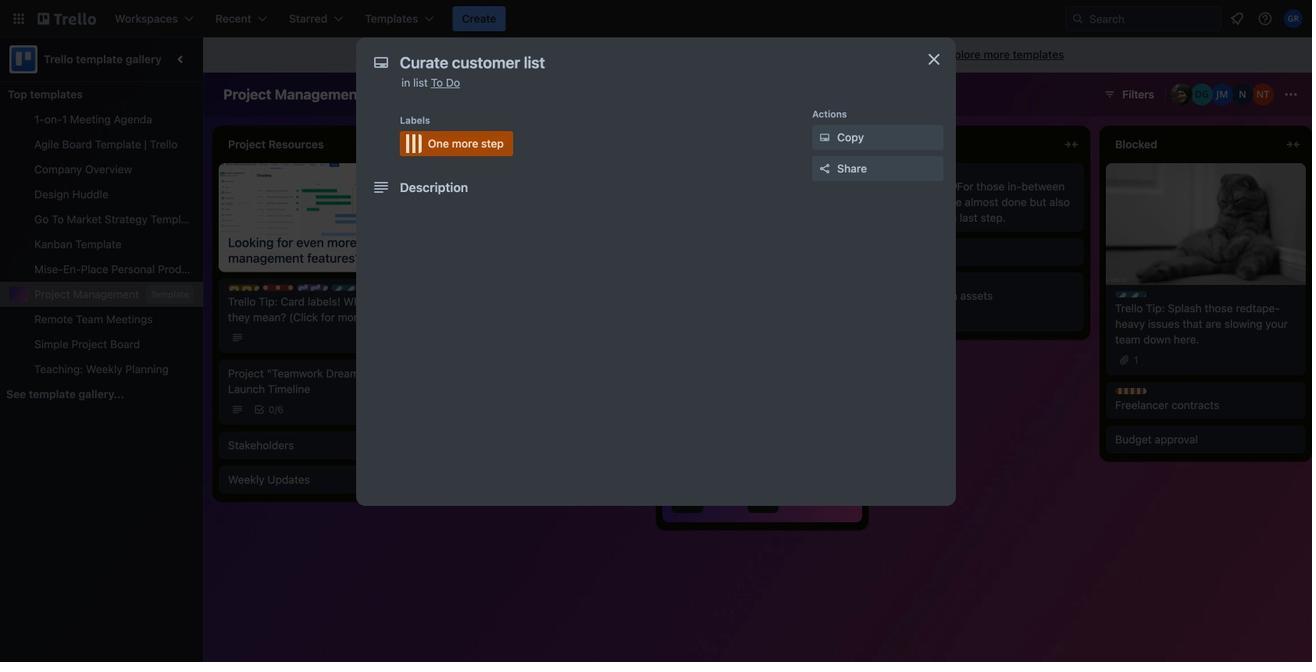 Task type: vqa. For each thing, say whether or not it's contained in the screenshot.
visible at the bottom left of page
no



Task type: locate. For each thing, give the bounding box(es) containing it.
star or unstar board image
[[434, 88, 447, 101]]

greg robinson (gregrobinson96) image
[[1285, 9, 1304, 28]]

color: red, title: "priority" element
[[263, 285, 294, 291]]

nic (nicoletollefson1) image
[[1232, 84, 1254, 106]]

1 horizontal spatial collapse list image
[[841, 135, 860, 154]]

0 notifications image
[[1229, 9, 1247, 28]]

close dialog image
[[925, 50, 944, 69]]

1 horizontal spatial sm image
[[817, 130, 833, 145]]

nicole tang (nicoletang31) image
[[1253, 84, 1275, 106]]

2 horizontal spatial collapse list image
[[1285, 135, 1304, 154]]

color: sky, title: "trello tip" element
[[450, 170, 481, 176], [894, 170, 925, 176], [331, 285, 363, 291], [1116, 291, 1147, 298]]

0 vertical spatial sm image
[[442, 48, 458, 63]]

0 horizontal spatial sm image
[[442, 48, 458, 63]]

1 vertical spatial sm image
[[817, 130, 833, 145]]

color: orange, title: "one more step" element
[[400, 131, 513, 156], [1116, 388, 1147, 395]]

jordan mirchev (jordan_mirchev) image
[[1212, 84, 1234, 106]]

search image
[[1072, 13, 1085, 25]]

None text field
[[392, 48, 908, 77]]

1 horizontal spatial color: orange, title: "one more step" element
[[1116, 388, 1147, 395]]

0 horizontal spatial collapse list image
[[397, 135, 416, 154]]

collapse list image
[[397, 135, 416, 154], [841, 135, 860, 154], [1285, 135, 1304, 154]]

show menu image
[[1284, 87, 1300, 102]]

0 horizontal spatial color: orange, title: "one more step" element
[[400, 131, 513, 156]]

Search field
[[1085, 8, 1221, 30]]

sm image
[[442, 48, 458, 63], [817, 130, 833, 145]]

trello logo image
[[9, 45, 38, 73]]

3 collapse list image from the left
[[1285, 135, 1304, 154]]



Task type: describe. For each thing, give the bounding box(es) containing it.
color: yellow, title: "copy request" element
[[228, 285, 259, 291]]

1 vertical spatial color: orange, title: "one more step" element
[[1116, 388, 1147, 395]]

Board name text field
[[216, 82, 371, 107]]

2 collapse list image from the left
[[841, 135, 860, 154]]

primary element
[[0, 0, 1313, 38]]

collapse list image
[[1063, 135, 1082, 154]]

caity (caity) image
[[1171, 84, 1193, 106]]

devan goldstein (devangoldstein2) image
[[1192, 84, 1214, 106]]

0 vertical spatial color: orange, title: "one more step" element
[[400, 131, 513, 156]]

color: purple, title: "design team" element
[[297, 285, 328, 291]]

1 collapse list image from the left
[[397, 135, 416, 154]]

open information menu image
[[1258, 11, 1274, 27]]



